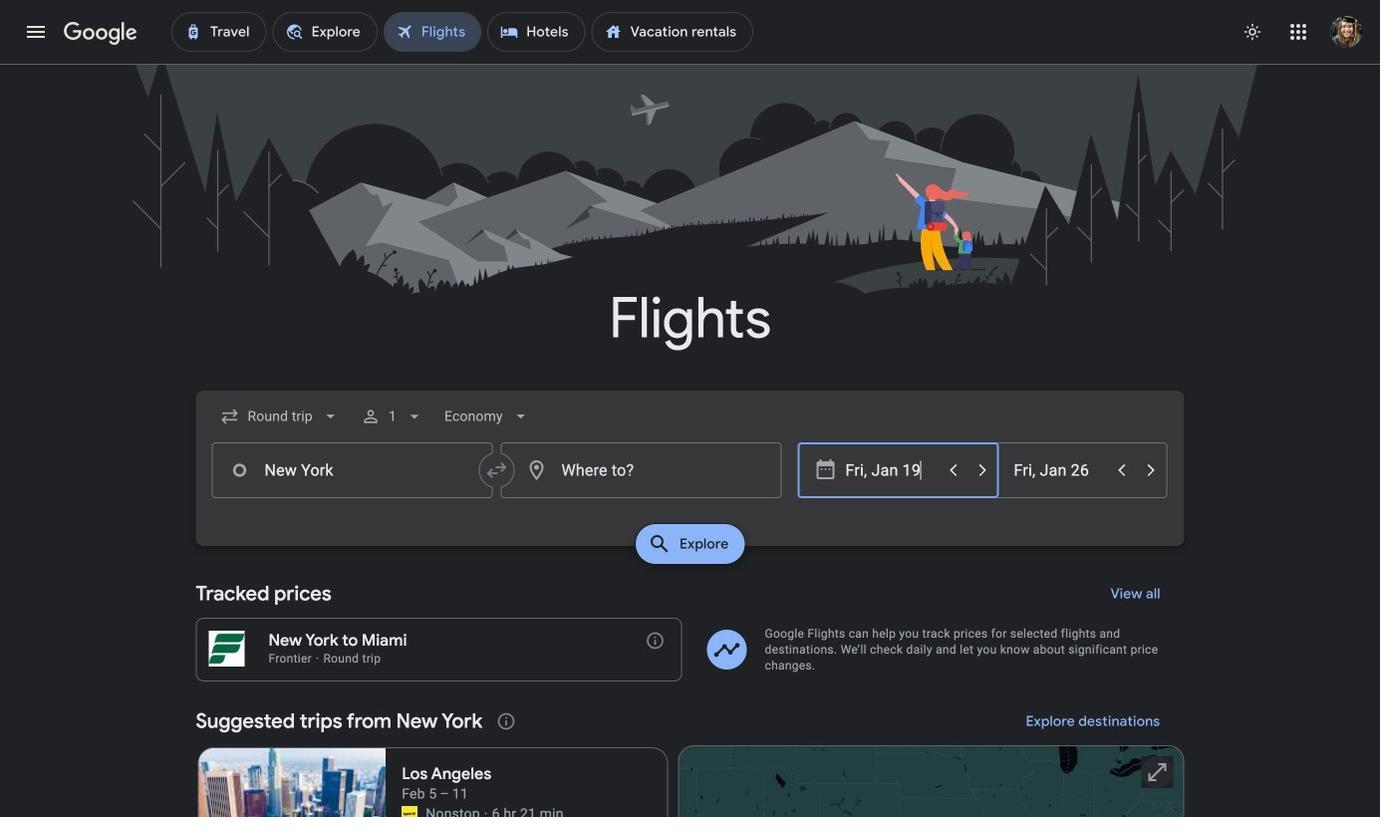 Task type: locate. For each thing, give the bounding box(es) containing it.
 image
[[484, 804, 488, 817]]

None field
[[212, 399, 349, 435], [436, 399, 539, 435], [212, 399, 349, 435], [436, 399, 539, 435]]

Where to? text field
[[501, 443, 782, 498]]

Return text field
[[1014, 444, 1106, 497]]

spirit image
[[402, 806, 418, 817]]

none text field inside flight search box
[[212, 443, 493, 498]]

Departure text field
[[846, 444, 937, 497]]

main menu image
[[24, 20, 48, 44]]

tracked prices region
[[196, 570, 1185, 682]]

Flight search field
[[180, 391, 1201, 570]]

suggested trips from new york region
[[196, 698, 1185, 817]]

None text field
[[212, 443, 493, 498]]



Task type: describe. For each thing, give the bounding box(es) containing it.
 image inside suggested trips from new york region
[[484, 804, 488, 817]]

More info text field
[[645, 631, 665, 656]]

more info image
[[645, 631, 665, 651]]

change appearance image
[[1229, 8, 1277, 56]]



Task type: vqa. For each thing, say whether or not it's contained in the screenshot.
 icon at the bottom left of page inside the 'Suggested trips from New York' region
yes



